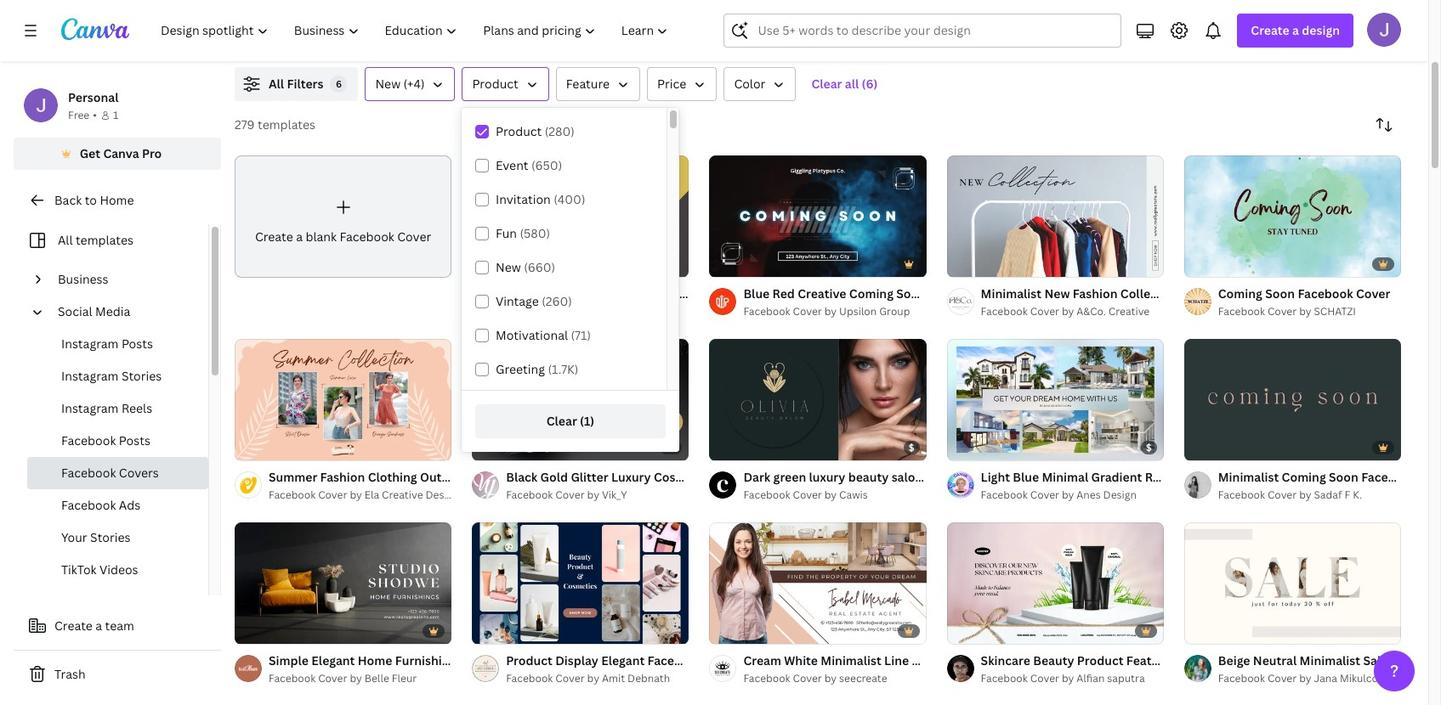 Task type: locate. For each thing, give the bounding box(es) containing it.
creative right the "ela"
[[382, 488, 423, 502]]

1 horizontal spatial coming
[[1219, 286, 1263, 302]]

0 horizontal spatial f
[[1345, 488, 1351, 503]]

posts for instagram posts
[[122, 336, 153, 352]]

2 elegant from the left
[[602, 653, 645, 669]]

product up event
[[496, 123, 542, 139]]

price button
[[647, 67, 717, 101]]

create inside create a blank facebook cover "element"
[[255, 229, 293, 245]]

clear all (6)
[[812, 76, 878, 92]]

2 horizontal spatial a
[[1293, 22, 1300, 38]]

0 horizontal spatial elegant
[[312, 653, 355, 669]]

Search search field
[[758, 14, 1111, 47]]

minimalist right estate
[[1219, 469, 1280, 486]]

(6)
[[862, 76, 878, 92]]

vintage (260)
[[496, 293, 572, 310]]

create a team
[[54, 618, 134, 635]]

blue inside light blue minimal gradient real estate facebook cover facebook cover by anes design
[[1013, 469, 1040, 486]]

cream white minimalist line modern real estate facebook cover image
[[710, 523, 927, 645]]

1 horizontal spatial f
[[1439, 653, 1442, 669]]

get
[[80, 145, 100, 162]]

1 vertical spatial templates
[[76, 232, 134, 248]]

create a blank facebook cover link
[[235, 156, 452, 278]]

by left arp
[[587, 304, 600, 319]]

1 $ from the left
[[909, 441, 915, 454]]

0 vertical spatial create
[[1252, 22, 1290, 38]]

facebook inside "facebook ads" link
[[61, 498, 116, 514]]

facebook posts
[[61, 433, 150, 449]]

all
[[269, 76, 284, 92], [58, 232, 73, 248]]

by down the luxury
[[825, 488, 837, 503]]

covers
[[119, 465, 159, 481]]

new left (+4)
[[375, 76, 401, 92]]

debnath
[[628, 672, 670, 686]]

2 horizontal spatial create
[[1252, 22, 1290, 38]]

motivational
[[496, 327, 568, 344]]

1 vertical spatial clear
[[547, 413, 577, 430]]

0 horizontal spatial coming
[[850, 286, 894, 302]]

0 vertical spatial minimalist
[[981, 286, 1042, 302]]

soon
[[897, 286, 926, 302], [1266, 286, 1296, 302], [1330, 469, 1359, 486]]

facebook cover by anes design link
[[981, 487, 1164, 504]]

1 vertical spatial all
[[58, 232, 73, 248]]

1 instagram from the top
[[61, 336, 119, 352]]

elegant up amit
[[602, 653, 645, 669]]

alfian
[[1077, 672, 1105, 686]]

1 horizontal spatial elegant
[[602, 653, 645, 669]]

(1)
[[580, 413, 595, 430]]

home up belle
[[358, 653, 393, 669]]

create a design button
[[1238, 14, 1354, 48]]

anes
[[1077, 488, 1101, 503]]

by left amit
[[587, 672, 600, 686]]

product up alfian
[[1078, 653, 1124, 669]]

clear left all
[[812, 76, 842, 92]]

elegant
[[312, 653, 355, 669], [602, 653, 645, 669]]

2 horizontal spatial coming
[[1282, 469, 1327, 486]]

1 vertical spatial a
[[296, 229, 303, 245]]

blue right light
[[1013, 469, 1040, 486]]

stories down "facebook ads" link
[[90, 530, 131, 546]]

0 horizontal spatial all
[[58, 232, 73, 248]]

by left a&co.
[[1062, 304, 1075, 319]]

0 vertical spatial posts
[[122, 336, 153, 352]]

1 horizontal spatial soon
[[1266, 286, 1296, 302]]

2 vertical spatial creative
[[382, 488, 423, 502]]

facebook cover by schatzi link
[[1219, 304, 1391, 321]]

1 vertical spatial blue
[[1013, 469, 1040, 486]]

light blue minimal gradient real estate facebook cover facebook cover by anes design
[[981, 469, 1306, 503]]

fashion up a&co.
[[1073, 286, 1118, 302]]

1 vertical spatial posts
[[119, 433, 150, 449]]

0 vertical spatial all
[[269, 76, 284, 92]]

new up facebook cover by arp creation link
[[587, 286, 613, 302]]

coming soon facebook cover link
[[1219, 285, 1391, 304]]

fun (580)
[[496, 225, 550, 242]]

sadaf
[[1315, 488, 1343, 503]]

0 horizontal spatial a
[[96, 618, 102, 635]]

yellow
[[546, 286, 584, 302]]

soon up facebook cover by schatzi link
[[1266, 286, 1296, 302]]

a left design
[[1293, 22, 1300, 38]]

279 templates
[[235, 117, 316, 133]]

minimalist up facebook cover by a&co. creative link
[[981, 286, 1042, 302]]

by down minimal
[[1062, 488, 1075, 503]]

279
[[235, 117, 255, 133]]

by inside dark green luxury beauty salon facebook cover facebook cover by cawis
[[825, 488, 837, 503]]

1 vertical spatial create
[[255, 229, 293, 245]]

0 vertical spatial home
[[100, 192, 134, 208]]

all left filters on the top of the page
[[269, 76, 284, 92]]

display
[[556, 653, 599, 669]]

f left k.
[[1345, 488, 1351, 503]]

Sort by button
[[1368, 108, 1402, 142]]

elegant inside simple elegant home furnishing store facebook cover facebook cover by belle fleur
[[312, 653, 355, 669]]

product up product (280)
[[472, 76, 519, 92]]

product for product display elegant facebook cover facebook cover by amit debnath
[[506, 653, 553, 669]]

1 horizontal spatial create
[[255, 229, 293, 245]]

0 vertical spatial templates
[[258, 117, 316, 133]]

by inside simple elegant home furnishing store facebook cover facebook cover by belle fleur
[[350, 672, 362, 686]]

0 vertical spatial instagram
[[61, 336, 119, 352]]

0 vertical spatial f
[[1345, 488, 1351, 503]]

0 horizontal spatial templates
[[76, 232, 134, 248]]

free •
[[68, 108, 97, 122]]

reels
[[122, 401, 152, 417]]

0 vertical spatial fashion
[[1073, 286, 1118, 302]]

$ up light blue minimal gradient real estate facebook cover link
[[1147, 441, 1152, 454]]

coming up facebook cover by schatzi link
[[1219, 286, 1263, 302]]

dark green luxury beauty salon facebook cover facebook cover by cawis
[[744, 469, 1019, 503]]

0 horizontal spatial blue
[[744, 286, 770, 302]]

facebook
[[340, 229, 395, 245], [673, 286, 729, 302], [929, 286, 985, 302], [1184, 286, 1239, 302], [1298, 286, 1354, 302], [506, 304, 553, 319], [744, 304, 791, 319], [981, 304, 1028, 319], [1219, 304, 1266, 319], [61, 433, 116, 449], [61, 465, 116, 481], [926, 469, 982, 486], [1213, 469, 1268, 486], [1362, 469, 1418, 486], [269, 488, 316, 502], [506, 488, 553, 503], [744, 488, 791, 503], [981, 488, 1028, 503], [1219, 488, 1266, 503], [61, 498, 116, 514], [493, 653, 549, 669], [648, 653, 703, 669], [1225, 653, 1280, 669], [269, 672, 316, 686], [506, 672, 553, 686], [744, 672, 791, 686], [981, 672, 1028, 686], [1219, 672, 1266, 686]]

red
[[773, 286, 795, 302]]

by inside beige neutral minimalist sale fashion f facebook cover by jana mikulcova
[[1300, 672, 1312, 686]]

coming soon facebook cover image
[[1185, 155, 1402, 277]]

product left display
[[506, 653, 553, 669]]

templates right 279 at the top left
[[258, 117, 316, 133]]

create inside create a team button
[[54, 618, 93, 635]]

a inside dropdown button
[[1293, 22, 1300, 38]]

1 elegant from the left
[[312, 653, 355, 669]]

product for product (280)
[[496, 123, 542, 139]]

blue red creative coming soon facebook cover image
[[710, 155, 927, 277]]

by left upsilon
[[825, 304, 837, 319]]

None search field
[[724, 14, 1122, 48]]

(400)
[[554, 191, 586, 208]]

posts down reels
[[119, 433, 150, 449]]

0 horizontal spatial create
[[54, 618, 93, 635]]

business
[[58, 271, 109, 288]]

0 vertical spatial a
[[1293, 22, 1300, 38]]

coming inside blue red creative coming soon facebook cover facebook cover by upsilon group
[[850, 286, 894, 302]]

home for elegant
[[358, 653, 393, 669]]

creative up facebook cover by upsilon group link
[[798, 286, 847, 302]]

fashion inside minimalist new fashion collection facebook cover facebook cover by a&co. creative
[[1073, 286, 1118, 302]]

0 horizontal spatial creative
[[382, 488, 423, 502]]

a for team
[[96, 618, 102, 635]]

1 vertical spatial creative
[[1109, 304, 1150, 319]]

a left blank
[[296, 229, 303, 245]]

minimalist
[[981, 286, 1042, 302], [1219, 469, 1280, 486], [1300, 653, 1361, 669]]

all templates link
[[24, 225, 198, 257]]

by left jana at the right of the page
[[1300, 672, 1312, 686]]

fun
[[496, 225, 517, 242]]

cover
[[397, 229, 432, 245], [732, 286, 766, 302], [988, 286, 1022, 302], [1242, 286, 1276, 302], [1357, 286, 1391, 302], [556, 304, 585, 319], [793, 304, 822, 319], [1031, 304, 1060, 319], [1268, 304, 1297, 319], [984, 469, 1019, 486], [1271, 469, 1306, 486], [318, 488, 347, 502], [556, 488, 585, 503], [793, 488, 822, 503], [1031, 488, 1060, 503], [1268, 488, 1297, 503], [552, 653, 586, 669], [706, 653, 741, 669], [1283, 653, 1317, 669], [318, 672, 347, 686], [556, 672, 585, 686], [793, 672, 822, 686], [1031, 672, 1060, 686], [1268, 672, 1297, 686]]

event
[[496, 157, 529, 174]]

by inside coming soon facebook cover facebook cover by schatzi
[[1300, 304, 1312, 319]]

1 horizontal spatial fashion
[[1391, 653, 1436, 669]]

2 horizontal spatial creative
[[1109, 304, 1150, 319]]

1 horizontal spatial all
[[269, 76, 284, 92]]

1 horizontal spatial templates
[[258, 117, 316, 133]]

a inside button
[[96, 618, 102, 635]]

2 instagram from the top
[[61, 368, 119, 384]]

$ for salon
[[909, 441, 915, 454]]

brown yellow new shopping facebook cover image
[[472, 155, 689, 277]]

amit
[[602, 672, 625, 686]]

2 $ from the left
[[1147, 441, 1152, 454]]

ads
[[119, 498, 141, 514]]

posts down the social media link
[[122, 336, 153, 352]]

new inside button
[[375, 76, 401, 92]]

f
[[1345, 488, 1351, 503], [1439, 653, 1442, 669]]

1 horizontal spatial blue
[[1013, 469, 1040, 486]]

1 horizontal spatial minimalist
[[1219, 469, 1280, 486]]

templates for 279 templates
[[258, 117, 316, 133]]

soon up k.
[[1330, 469, 1359, 486]]

by inside the minimalist coming soon facebook cov facebook cover by sadaf f k.
[[1300, 488, 1312, 503]]

greeting (1.7k)
[[496, 362, 579, 378]]

by left alfian
[[1062, 672, 1075, 686]]

gradient
[[1092, 469, 1143, 486]]

2 vertical spatial create
[[54, 618, 93, 635]]

home right to
[[100, 192, 134, 208]]

0 horizontal spatial soon
[[897, 286, 926, 302]]

0 horizontal spatial $
[[909, 441, 915, 454]]

0 horizontal spatial home
[[100, 192, 134, 208]]

invitation (400)
[[496, 191, 586, 208]]

k.
[[1353, 488, 1363, 503]]

event (650)
[[496, 157, 562, 174]]

new (+4) button
[[365, 67, 455, 101]]

instagram up 'instagram reels'
[[61, 368, 119, 384]]

instagram up facebook posts
[[61, 401, 119, 417]]

0 horizontal spatial minimalist
[[981, 286, 1042, 302]]

all for all templates
[[58, 232, 73, 248]]

templates down back to home
[[76, 232, 134, 248]]

0 horizontal spatial fashion
[[1073, 286, 1118, 302]]

templates for all templates
[[76, 232, 134, 248]]

$
[[909, 441, 915, 454], [1147, 441, 1152, 454]]

coming up facebook cover by sadaf f k. link in the bottom of the page
[[1282, 469, 1327, 486]]

tiktok videos
[[61, 562, 138, 578]]

all
[[845, 76, 859, 92]]

beige neutral minimalist sale fashion f facebook cover by jana mikulcova
[[1219, 653, 1442, 686]]

create for create a design
[[1252, 22, 1290, 38]]

1 vertical spatial instagram
[[61, 368, 119, 384]]

minimalist up jana at the right of the page
[[1300, 653, 1361, 669]]

fashion right 'sale'
[[1391, 653, 1436, 669]]

blue left red
[[744, 286, 770, 302]]

clear left (1)
[[547, 413, 577, 430]]

your stories link
[[27, 522, 208, 555]]

3 instagram from the top
[[61, 401, 119, 417]]

cover inside beige neutral minimalist sale fashion f facebook cover by jana mikulcova
[[1268, 672, 1297, 686]]

by left belle
[[350, 672, 362, 686]]

creative down minimalist new fashion collection facebook cover link
[[1109, 304, 1150, 319]]

soon inside coming soon facebook cover facebook cover by schatzi
[[1266, 286, 1296, 302]]

0 vertical spatial stories
[[122, 368, 162, 384]]

all for all filters
[[269, 76, 284, 92]]

1 horizontal spatial creative
[[798, 286, 847, 302]]

1 vertical spatial minimalist
[[1219, 469, 1280, 486]]

0 vertical spatial creative
[[798, 286, 847, 302]]

feature
[[566, 76, 610, 92]]

1 vertical spatial stories
[[90, 530, 131, 546]]

1 vertical spatial f
[[1439, 653, 1442, 669]]

cover inside "element"
[[397, 229, 432, 245]]

minimalist inside beige neutral minimalist sale fashion f facebook cover by jana mikulcova
[[1300, 653, 1361, 669]]

2 vertical spatial minimalist
[[1300, 653, 1361, 669]]

minimalist coming soon facebook cover image
[[1185, 339, 1402, 461]]

2 vertical spatial a
[[96, 618, 102, 635]]

2 horizontal spatial minimalist
[[1300, 653, 1361, 669]]

blue inside blue red creative coming soon facebook cover facebook cover by upsilon group
[[744, 286, 770, 302]]

0 horizontal spatial clear
[[547, 413, 577, 430]]

1 horizontal spatial home
[[358, 653, 393, 669]]

new (+4)
[[375, 76, 425, 92]]

blank
[[306, 229, 337, 245]]

all filters
[[269, 76, 324, 92]]

minimalist for minimalist new fashion collection facebook cover
[[981, 286, 1042, 302]]

1 horizontal spatial a
[[296, 229, 303, 245]]

new up facebook cover by a&co. creative link
[[1045, 286, 1070, 302]]

$ up the salon
[[909, 441, 915, 454]]

new inside brown yellow new shopping facebook cover facebook cover by arp creation
[[587, 286, 613, 302]]

soon up 'group'
[[897, 286, 926, 302]]

f inside the minimalist coming soon facebook cov facebook cover by sadaf f k.
[[1345, 488, 1351, 503]]

clear inside button
[[547, 413, 577, 430]]

mikulcova
[[1340, 672, 1390, 686]]

create left the team
[[54, 618, 93, 635]]

minimalist inside minimalist new fashion collection facebook cover facebook cover by a&co. creative
[[981, 286, 1042, 302]]

(580)
[[520, 225, 550, 242]]

facebook inside 'facebook cover by ela creative designs' link
[[269, 488, 316, 502]]

product inside product display elegant facebook cover facebook cover by amit debnath
[[506, 653, 553, 669]]

filters
[[287, 76, 324, 92]]

neutral
[[1254, 653, 1297, 669]]

coming up upsilon
[[850, 286, 894, 302]]

new inside minimalist new fashion collection facebook cover facebook cover by a&co. creative
[[1045, 286, 1070, 302]]

simple elegant home furnishing store facebook cover link
[[269, 652, 586, 671]]

minimalist new fashion collection facebook cover image
[[947, 155, 1164, 277]]

by left the "ela"
[[350, 488, 362, 502]]

facebook cover by upsilon group link
[[744, 304, 927, 321]]

2 horizontal spatial soon
[[1330, 469, 1359, 486]]

0 vertical spatial clear
[[812, 76, 842, 92]]

light blue minimal gradient real estate facebook cover image
[[947, 339, 1164, 461]]

1 vertical spatial home
[[358, 653, 393, 669]]

instagram down "social media"
[[61, 336, 119, 352]]

a left the team
[[96, 618, 102, 635]]

1 horizontal spatial clear
[[812, 76, 842, 92]]

coming inside the minimalist coming soon facebook cov facebook cover by sadaf f k.
[[1282, 469, 1327, 486]]

new up brown
[[496, 259, 521, 276]]

instagram
[[61, 336, 119, 352], [61, 368, 119, 384], [61, 401, 119, 417]]

top level navigation element
[[150, 14, 683, 48]]

2 vertical spatial instagram
[[61, 401, 119, 417]]

posts
[[122, 336, 153, 352], [119, 433, 150, 449]]

create inside "create a design" dropdown button
[[1252, 22, 1290, 38]]

f right 'sale'
[[1439, 653, 1442, 669]]

create left design
[[1252, 22, 1290, 38]]

1 vertical spatial fashion
[[1391, 653, 1436, 669]]

by left sadaf
[[1300, 488, 1312, 503]]

1 horizontal spatial $
[[1147, 441, 1152, 454]]

seecreate
[[840, 672, 888, 686]]

by down 'coming soon facebook cover' link
[[1300, 304, 1312, 319]]

product inside button
[[472, 76, 519, 92]]

create left blank
[[255, 229, 293, 245]]

by inside minimalist new fashion collection facebook cover facebook cover by a&co. creative
[[1062, 304, 1075, 319]]

a inside "element"
[[296, 229, 303, 245]]

stories for your stories
[[90, 530, 131, 546]]

by left vik_y
[[587, 488, 600, 503]]

facebook inside create a blank facebook cover "element"
[[340, 229, 395, 245]]

elegant up facebook cover by belle fleur link
[[312, 653, 355, 669]]

all down back
[[58, 232, 73, 248]]

creative inside minimalist new fashion collection facebook cover facebook cover by a&co. creative
[[1109, 304, 1150, 319]]

skincare
[[981, 653, 1031, 669]]

blue red creative coming soon facebook cover facebook cover by upsilon group
[[744, 286, 1022, 319]]

stories up reels
[[122, 368, 162, 384]]

clear (1)
[[547, 413, 595, 430]]

0 vertical spatial blue
[[744, 286, 770, 302]]

home inside simple elegant home furnishing store facebook cover facebook cover by belle fleur
[[358, 653, 393, 669]]

color
[[734, 76, 766, 92]]

clear inside button
[[812, 76, 842, 92]]

minimalist inside the minimalist coming soon facebook cov facebook cover by sadaf f k.
[[1219, 469, 1280, 486]]

fashion inside beige neutral minimalist sale fashion f facebook cover by jana mikulcova
[[1391, 653, 1436, 669]]

design
[[1104, 488, 1137, 503]]



Task type: describe. For each thing, give the bounding box(es) containing it.
team
[[105, 618, 134, 635]]

a for design
[[1293, 22, 1300, 38]]

a for blank
[[296, 229, 303, 245]]

shopping
[[615, 286, 670, 302]]

(260)
[[542, 293, 572, 310]]

real
[[1145, 469, 1170, 486]]

clear (1) button
[[475, 405, 666, 439]]

cover inside the minimalist coming soon facebook cov facebook cover by sadaf f k.
[[1268, 488, 1297, 503]]

blue red creative coming soon facebook cover link
[[744, 285, 1022, 304]]

6 filter options selected element
[[330, 76, 347, 93]]

trash
[[54, 667, 86, 683]]

minimalist coming soon facebook cov facebook cover by sadaf f k.
[[1219, 469, 1442, 503]]

simple elegant home furnishing store facebook cover image
[[235, 523, 452, 645]]

designs
[[426, 488, 464, 502]]

furnishing
[[395, 653, 456, 669]]

coming inside coming soon facebook cover facebook cover by schatzi
[[1219, 286, 1263, 302]]

f inside beige neutral minimalist sale fashion f facebook cover by jana mikulcova
[[1439, 653, 1442, 669]]

skincare beauty product features banner facebook cover image
[[947, 523, 1164, 645]]

social media
[[58, 304, 130, 320]]

salon
[[892, 469, 923, 486]]

elegant inside product display elegant facebook cover facebook cover by amit debnath
[[602, 653, 645, 669]]

vintage
[[496, 293, 539, 310]]

instagram posts link
[[27, 328, 208, 361]]

by inside skincare beauty product features banner facebook cover facebook cover by alfian saputra
[[1062, 672, 1075, 686]]

light
[[981, 469, 1011, 486]]

product display elegant facebook cover link
[[506, 652, 741, 671]]

instagram reels
[[61, 401, 152, 417]]

creative inside blue red creative coming soon facebook cover facebook cover by upsilon group
[[798, 286, 847, 302]]

dark
[[744, 469, 771, 486]]

facebook covers
[[61, 465, 159, 481]]

create a design
[[1252, 22, 1341, 38]]

posts for facebook posts
[[119, 433, 150, 449]]

saputra
[[1108, 672, 1145, 686]]

create a blank facebook cover element
[[235, 156, 452, 278]]

vik_y
[[602, 488, 627, 503]]

fleur
[[392, 672, 417, 686]]

minimalist new fashion collection facebook cover link
[[981, 285, 1276, 304]]

luxury
[[809, 469, 846, 486]]

social media link
[[51, 296, 198, 328]]

creation
[[625, 304, 667, 319]]

summer fashion clothing outfit collection facebook cover photo image
[[235, 339, 452, 461]]

personal
[[68, 89, 119, 105]]

all templates
[[58, 232, 134, 248]]

black gold glitter luxury cosmetic product sale facebook cover image
[[472, 339, 689, 461]]

by left "seecreate"
[[825, 672, 837, 686]]

trash link
[[14, 658, 221, 692]]

product (280)
[[496, 123, 575, 139]]

back to home
[[54, 192, 134, 208]]

beauty
[[849, 469, 889, 486]]

(+4)
[[404, 76, 425, 92]]

skincare beauty product features banner facebook cover link
[[981, 652, 1317, 671]]

create a blank facebook cover
[[255, 229, 432, 245]]

facebook ads
[[61, 498, 141, 514]]

product for product
[[472, 76, 519, 92]]

create for create a team
[[54, 618, 93, 635]]

facebook inside beige neutral minimalist sale fashion f facebook cover by jana mikulcova
[[1219, 672, 1266, 686]]

stories for instagram stories
[[122, 368, 162, 384]]

clear for clear (1)
[[547, 413, 577, 430]]

facebook cover by seecreate
[[744, 672, 888, 686]]

facebook inside facebook cover by seecreate link
[[744, 672, 791, 686]]

clear for clear all (6)
[[812, 76, 842, 92]]

facebook cover by alfian saputra link
[[981, 671, 1164, 688]]

(71)
[[571, 327, 591, 344]]

brown
[[506, 286, 544, 302]]

home for to
[[100, 192, 134, 208]]

instagram for instagram posts
[[61, 336, 119, 352]]

brown yellow new shopping facebook cover link
[[506, 285, 766, 304]]

facebook cover by vik_y
[[506, 488, 627, 503]]

facebook cover by arp creation link
[[506, 304, 689, 321]]

simple elegant home furnishing store facebook cover facebook cover by belle fleur
[[269, 653, 586, 686]]

feature button
[[556, 67, 641, 101]]

upsilon
[[840, 304, 877, 319]]

facebook cover by jana mikulcova link
[[1219, 671, 1402, 688]]

(660)
[[524, 259, 556, 276]]

to
[[85, 192, 97, 208]]

ela
[[365, 488, 380, 502]]

clear all (6) button
[[803, 67, 887, 101]]

collection
[[1121, 286, 1181, 302]]

facebook posts link
[[27, 425, 208, 458]]

tiktok
[[61, 562, 97, 578]]

minimalist for minimalist coming soon facebook cov
[[1219, 469, 1280, 486]]

minimalist coming soon facebook cov link
[[1219, 469, 1442, 487]]

back to home link
[[14, 184, 221, 218]]

social
[[58, 304, 92, 320]]

light blue minimal gradient real estate facebook cover link
[[981, 469, 1306, 487]]

instagram for instagram reels
[[61, 401, 119, 417]]

by inside light blue minimal gradient real estate facebook cover facebook cover by anes design
[[1062, 488, 1075, 503]]

get canva pro
[[80, 145, 162, 162]]

facebook cover by amit debnath link
[[506, 671, 689, 688]]

tiktok videos link
[[27, 555, 208, 587]]

product inside skincare beauty product features banner facebook cover facebook cover by alfian saputra
[[1078, 653, 1124, 669]]

brown yellow new shopping facebook cover facebook cover by arp creation
[[506, 286, 766, 319]]

belle
[[365, 672, 389, 686]]

minimal
[[1042, 469, 1089, 486]]

instagram for instagram stories
[[61, 368, 119, 384]]

new (660)
[[496, 259, 556, 276]]

by inside blue red creative coming soon facebook cover facebook cover by upsilon group
[[825, 304, 837, 319]]

create for create a blank facebook cover
[[255, 229, 293, 245]]

videos
[[100, 562, 138, 578]]

(280)
[[545, 123, 575, 139]]

soon inside the minimalist coming soon facebook cov facebook cover by sadaf f k.
[[1330, 469, 1359, 486]]

facebook cover by ela creative designs
[[269, 488, 464, 502]]

facebook inside "facebook posts" link
[[61, 433, 116, 449]]

jacob simon image
[[1368, 13, 1402, 47]]

product display elegant facebook cover image
[[472, 523, 689, 645]]

cov
[[1420, 469, 1442, 486]]

design
[[1303, 22, 1341, 38]]

facebook cover by sadaf f k. link
[[1219, 487, 1402, 504]]

$ for real
[[1147, 441, 1152, 454]]

price
[[658, 76, 687, 92]]

pro
[[142, 145, 162, 162]]

soon inside blue red creative coming soon facebook cover facebook cover by upsilon group
[[897, 286, 926, 302]]

create a team button
[[14, 610, 221, 644]]

by inside brown yellow new shopping facebook cover facebook cover by arp creation
[[587, 304, 600, 319]]

a&co.
[[1077, 304, 1107, 319]]

by inside product display elegant facebook cover facebook cover by amit debnath
[[587, 672, 600, 686]]

dark green luxury beauty salon facebook cover image
[[710, 339, 927, 461]]

(1.7k)
[[548, 362, 579, 378]]

6
[[336, 77, 342, 90]]

back
[[54, 192, 82, 208]]

beige neutral minimalist sale fashion facebook cover image
[[1185, 523, 1402, 645]]



Task type: vqa. For each thing, say whether or not it's contained in the screenshot.


